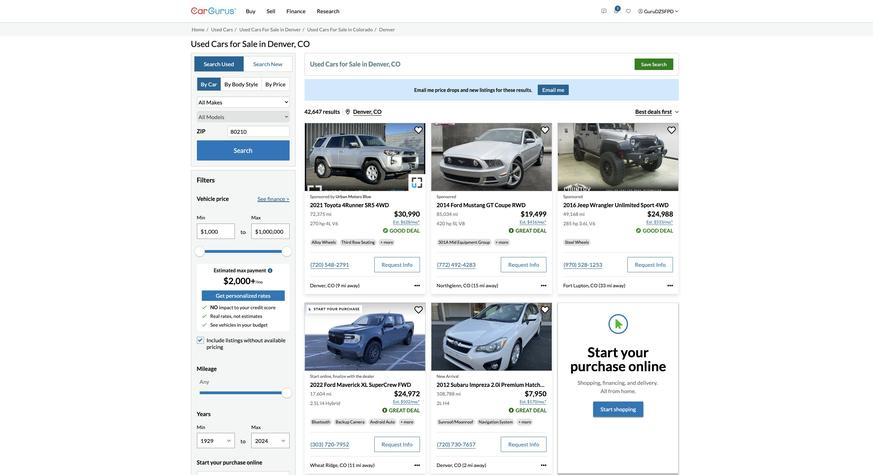 Task type: vqa. For each thing, say whether or not it's contained in the screenshot.
By Car tab
yes



Task type: describe. For each thing, give the bounding box(es) containing it.
hp for $30,990
[[320, 221, 325, 227]]

$24,988
[[648, 210, 673, 218]]

delivery.
[[637, 380, 658, 386]]

purchase inside the start your purchase online
[[570, 358, 626, 374]]

alloy
[[312, 240, 321, 245]]

301a
[[439, 240, 449, 245]]

4283
[[463, 261, 476, 268]]

info circle image
[[268, 268, 273, 273]]

add a car review image
[[602, 9, 607, 14]]

android auto
[[370, 420, 395, 425]]

request info button for $24,988
[[628, 257, 673, 273]]

price
[[273, 81, 286, 87]]

save
[[641, 61, 651, 67]]

request for $30,990
[[382, 261, 402, 268]]

without
[[244, 337, 263, 344]]

mi inside the '49,168 mi 285 hp 3.6l v6'
[[580, 211, 585, 217]]

285
[[563, 221, 572, 227]]

1 vertical spatial to
[[234, 305, 239, 311]]

108,788
[[437, 391, 455, 397]]

more right group
[[499, 240, 509, 245]]

wheels for $24,988
[[575, 240, 589, 245]]

$628/mo.*
[[401, 220, 420, 225]]

impact
[[219, 305, 233, 311]]

these
[[503, 87, 515, 93]]

$30,990 est. $628/mo.*
[[393, 210, 420, 225]]

get personalized rates button
[[202, 291, 285, 301]]

4l
[[326, 221, 331, 227]]

0 vertical spatial for
[[230, 39, 241, 49]]

denver, for denver, co (2 mi away)
[[437, 463, 453, 469]]

system
[[500, 420, 513, 425]]

steel
[[565, 240, 574, 245]]

great deal for $24,972
[[389, 408, 420, 414]]

supercrew
[[369, 382, 397, 388]]

1 / from the left
[[207, 26, 208, 32]]

17,604 mi 2.5l i4 hybrid
[[310, 391, 340, 407]]

85,034
[[437, 211, 452, 217]]

gurudzsfpd button
[[635, 1, 682, 21]]

see for see finance >
[[258, 196, 266, 202]]

finance
[[287, 8, 306, 14]]

Max text field
[[252, 224, 289, 239]]

est. $628/mo.* button
[[393, 219, 420, 226]]

ellipsis h image for $19,499
[[541, 283, 547, 289]]

ellipsis h image for $24,988
[[668, 283, 673, 289]]

2 denver from the left
[[379, 26, 395, 32]]

info for $19,499
[[530, 261, 539, 268]]

away) right (33
[[613, 283, 626, 289]]

by
[[330, 194, 335, 199]]

tab list containing by car
[[197, 78, 290, 91]]

ford inside sponsored 2014 ford mustang gt coupe rwd
[[451, 202, 462, 208]]

+ right 'seating'
[[380, 240, 383, 245]]

your inside start your purchase online dropdown button
[[210, 460, 222, 466]]

great deal for $7,950
[[516, 408, 547, 414]]

deal for $30,990
[[407, 228, 420, 234]]

request info for $30,990
[[382, 261, 413, 268]]

info for $24,972
[[403, 441, 413, 448]]

camera
[[350, 420, 365, 425]]

3 / from the left
[[303, 26, 305, 32]]

(772) 492-4283
[[437, 261, 476, 268]]

(303) 720-7952 button
[[310, 437, 350, 453]]

1 vertical spatial price
[[216, 196, 229, 202]]

start inside start online, finalize with the dealer 2022 ford maverick xl supercrew fwd
[[310, 374, 319, 379]]

by car tab
[[197, 78, 221, 91]]

wheels for $30,990
[[322, 240, 336, 245]]

request info button for $7,950
[[501, 437, 547, 453]]

mi right (33
[[607, 283, 612, 289]]

$30,990
[[394, 210, 420, 218]]

tab list containing search used
[[194, 56, 292, 72]]

(720) for $30,990
[[310, 261, 324, 268]]

away) for $30,990
[[347, 283, 360, 289]]

mouse pointer image
[[309, 308, 311, 311]]

(9
[[336, 283, 340, 289]]

white 2012 subaru impreza 2.0i premium hatchback hatchback all-wheel drive continuously variable transmission image
[[431, 303, 552, 371]]

impreza
[[470, 382, 490, 388]]

northglenn, co (15 mi away)
[[437, 283, 498, 289]]

northglenn,
[[437, 283, 462, 289]]

2014
[[437, 202, 450, 208]]

/mo
[[256, 280, 263, 285]]

sponsored by urban motors blue 2021 toyota 4runner sr5 4wd
[[310, 194, 389, 208]]

est. for $19,499
[[520, 220, 527, 225]]

search used
[[204, 61, 234, 67]]

denver, co
[[353, 109, 382, 115]]

email me price drops and new listings for these results.
[[414, 87, 532, 93]]

great deal for $19,499
[[516, 228, 547, 234]]

denver, co (2 mi away)
[[437, 463, 486, 469]]

2 check image from the top
[[202, 314, 207, 319]]

good deal for $24,988
[[643, 228, 673, 234]]

check image
[[202, 323, 207, 328]]

$7,950
[[525, 390, 547, 398]]

good for $30,990
[[390, 228, 406, 234]]

sponsored for $24,988
[[563, 194, 583, 199]]

email for email me
[[542, 87, 556, 93]]

1 denver from the left
[[285, 26, 301, 32]]

years button
[[197, 406, 290, 423]]

mi right (2
[[468, 463, 473, 469]]

payment
[[247, 268, 266, 274]]

home.
[[621, 388, 636, 395]]

vehicle price
[[197, 196, 229, 202]]

see for see vehicles in your budget
[[210, 322, 218, 328]]

request info for $19,499
[[508, 261, 539, 268]]

cargurus logo homepage link link
[[191, 1, 236, 21]]

buy
[[246, 8, 256, 14]]

motors
[[348, 194, 362, 199]]

saved cars image
[[626, 9, 631, 14]]

request for $7,950
[[508, 441, 529, 448]]

$24,972 est. $502/mo.*
[[393, 390, 420, 405]]

72,375 mi 270 hp 4l v6
[[310, 211, 338, 227]]

2021
[[310, 202, 323, 208]]

backup
[[336, 420, 349, 425]]

great for $19,499
[[516, 228, 532, 234]]

start your purchase online inside start your purchase online dropdown button
[[197, 460, 262, 466]]

request for $19,499
[[508, 261, 529, 268]]

est. $533/mo.* button
[[646, 219, 673, 226]]

est. for $24,988
[[647, 220, 653, 225]]

request for $24,988
[[635, 261, 655, 268]]

personalized
[[226, 293, 257, 299]]

vehicles
[[219, 322, 236, 328]]

home
[[192, 26, 205, 32]]

start shopping button
[[593, 402, 643, 417]]

$7,950 est. $170/mo.*
[[520, 390, 547, 405]]

mid
[[449, 240, 457, 245]]

email me
[[542, 87, 565, 93]]

good deal for $30,990
[[390, 228, 420, 234]]

chevron down image
[[675, 9, 679, 13]]

great for $7,950
[[516, 408, 532, 414]]

and inside "shopping, financing, and delivery. all from home."
[[627, 380, 636, 386]]

(720) 548-2791
[[310, 261, 349, 268]]

research button
[[311, 0, 345, 22]]

(303)
[[310, 441, 324, 448]]

730-
[[451, 441, 463, 448]]

by body style tab
[[221, 78, 262, 91]]

420
[[437, 221, 445, 227]]

menu bar containing buy
[[236, 0, 598, 22]]

1 min from the top
[[197, 215, 205, 221]]

(720) for $7,950
[[437, 441, 450, 448]]

request info for $7,950
[[508, 441, 539, 448]]

away) for $7,950
[[474, 463, 486, 469]]

fwd
[[398, 382, 411, 388]]

2012
[[437, 382, 450, 388]]

gurudzsfpd menu
[[598, 1, 682, 21]]

denver, for denver, co
[[353, 109, 373, 115]]

third
[[342, 240, 351, 245]]

listings inside include listings without available pricing
[[226, 337, 243, 344]]

2.5l
[[310, 401, 319, 407]]

1 horizontal spatial listings
[[480, 87, 495, 93]]

row
[[352, 240, 360, 245]]

request info button for $24,972
[[374, 437, 420, 453]]

used cars for sale in denver link
[[239, 26, 301, 32]]

denver, co button
[[346, 109, 382, 115]]

area 51 2022 ford maverick xl supercrew fwd pickup truck front-wheel drive continuously variable transmission image
[[305, 303, 426, 371]]

0 vertical spatial price
[[435, 87, 446, 93]]

1 vertical spatial for
[[340, 60, 348, 68]]

ellipsis h image for $7,950
[[541, 463, 547, 469]]

by price tab
[[262, 78, 289, 91]]

ZIP telephone field
[[228, 126, 290, 137]]

android
[[370, 420, 385, 425]]

gurudzsfpd
[[644, 8, 674, 14]]

mi inside 17,604 mi 2.5l i4 hybrid
[[326, 391, 332, 397]]

49,168 mi 285 hp 3.6l v6
[[563, 211, 596, 227]]

good for $24,988
[[643, 228, 659, 234]]

42,647
[[305, 109, 322, 115]]

est. $170/mo.* button
[[520, 399, 547, 406]]

sponsored for $30,990
[[310, 194, 330, 199]]

wheat
[[310, 463, 325, 469]]



Task type: locate. For each thing, give the bounding box(es) containing it.
denver right colorado
[[379, 26, 395, 32]]

check image left no
[[202, 305, 207, 310]]

great down est. $502/mo.* button
[[389, 408, 406, 414]]

search right save
[[652, 61, 667, 67]]

info
[[403, 261, 413, 268], [530, 261, 539, 268], [656, 261, 666, 268], [403, 441, 413, 448], [530, 441, 539, 448]]

away) right (11
[[362, 463, 375, 469]]

1 horizontal spatial new
[[437, 374, 445, 379]]

1 horizontal spatial purchase
[[339, 307, 360, 312]]

0 vertical spatial tab list
[[194, 56, 292, 72]]

gt
[[486, 202, 494, 208]]

0 vertical spatial purchase
[[339, 307, 360, 312]]

1 by from the left
[[201, 81, 207, 87]]

away) for $19,499
[[486, 283, 498, 289]]

me for email me price drops and new listings for these results.
[[427, 87, 434, 93]]

style
[[246, 81, 258, 87]]

email right results.
[[542, 87, 556, 93]]

request info button for $19,499
[[501, 257, 547, 273]]

urban motors blue image
[[409, 174, 426, 191]]

/ right used cars link
[[235, 26, 237, 32]]

0 vertical spatial listings
[[480, 87, 495, 93]]

request for $24,972
[[382, 441, 402, 448]]

1 check image from the top
[[202, 305, 207, 310]]

request info for $24,972
[[382, 441, 413, 448]]

v6 right 4l at the left top of the page
[[332, 221, 338, 227]]

2 v6 from the left
[[589, 221, 596, 227]]

3.6l
[[579, 221, 588, 227]]

1 horizontal spatial see
[[258, 196, 266, 202]]

sponsored inside sponsored 2014 ford mustang gt coupe rwd
[[437, 194, 456, 199]]

sponsored for $19,499
[[437, 194, 456, 199]]

cargurus logo homepage link image
[[191, 1, 236, 21]]

1 v6 from the left
[[332, 221, 338, 227]]

1 vertical spatial (720)
[[437, 441, 450, 448]]

v6 inside 72,375 mi 270 hp 4l v6
[[332, 221, 338, 227]]

est. for $30,990
[[393, 220, 400, 225]]

0 vertical spatial max
[[251, 215, 261, 221]]

check image up check icon
[[202, 314, 207, 319]]

ellipsis h image
[[414, 463, 420, 469]]

2 sponsored from the left
[[437, 194, 456, 199]]

est. inside $30,990 est. $628/mo.*
[[393, 220, 400, 225]]

real rates, not estimates
[[210, 313, 262, 319]]

0 vertical spatial start your purchase online
[[570, 344, 666, 374]]

1 vertical spatial and
[[627, 380, 636, 386]]

(720) left 548- at left
[[310, 261, 324, 268]]

0 vertical spatial new
[[271, 61, 283, 67]]

more right 'seating'
[[384, 240, 393, 245]]

away) right (9
[[347, 283, 360, 289]]

sponsored inside sponsored 2016 jeep wrangler unlimited sport 4wd
[[563, 194, 583, 199]]

new up by price
[[271, 61, 283, 67]]

user icon image
[[638, 9, 643, 14]]

0 horizontal spatial online
[[247, 460, 262, 466]]

sport
[[641, 202, 655, 208]]

by left price
[[266, 81, 272, 87]]

estimates
[[242, 313, 262, 319]]

great down est. $416/mo.* button
[[516, 228, 532, 234]]

new inside new arrival 2012 subaru impreza 2.0i premium hatchback
[[437, 374, 445, 379]]

1 vertical spatial used cars for sale in denver, co
[[310, 60, 401, 68]]

gurudzsfpd menu item
[[635, 1, 682, 21]]

$19,499 est. $416/mo.*
[[520, 210, 547, 225]]

search up style
[[253, 61, 270, 67]]

(720) left 730-
[[437, 441, 450, 448]]

2 vertical spatial for
[[496, 87, 503, 93]]

est. down $24,972
[[393, 400, 400, 405]]

mi inside 108,788 mi 2l h4
[[456, 391, 461, 397]]

0 horizontal spatial new
[[271, 61, 283, 67]]

home link
[[192, 26, 205, 32]]

1 horizontal spatial hp
[[446, 221, 452, 227]]

min down vehicle
[[197, 215, 205, 221]]

denver, co (9 mi away)
[[310, 283, 360, 289]]

2 vertical spatial purchase
[[223, 460, 246, 466]]

mi right (9
[[341, 283, 346, 289]]

0 horizontal spatial start your purchase online
[[197, 460, 262, 466]]

hybrid
[[326, 401, 340, 407]]

0 horizontal spatial price
[[216, 196, 229, 202]]

1 horizontal spatial ford
[[451, 202, 462, 208]]

urban
[[336, 194, 347, 199]]

wheels right steel
[[575, 240, 589, 245]]

2 horizontal spatial by
[[266, 81, 272, 87]]

1 horizontal spatial price
[[435, 87, 446, 93]]

deal down $502/mo.* on the bottom of the page
[[407, 408, 420, 414]]

and up "home."
[[627, 380, 636, 386]]

search button
[[197, 141, 290, 161]]

online inside the start your purchase online
[[629, 358, 666, 374]]

request info button for $30,990
[[374, 257, 420, 273]]

sponsored up the 2016 at the right
[[563, 194, 583, 199]]

online inside dropdown button
[[247, 460, 262, 466]]

max down the years dropdown button
[[251, 424, 261, 430]]

7657
[[463, 441, 476, 448]]

est. down $19,499
[[520, 220, 527, 225]]

(970)
[[564, 261, 577, 268]]

2 horizontal spatial sponsored
[[563, 194, 583, 199]]

1 horizontal spatial wheels
[[575, 240, 589, 245]]

$24,988 est. $533/mo.*
[[647, 210, 673, 225]]

by inside tab
[[225, 81, 231, 87]]

new inside tab
[[271, 61, 283, 67]]

arrival
[[446, 374, 459, 379]]

1 vertical spatial tab list
[[197, 78, 290, 91]]

/
[[207, 26, 208, 32], [235, 26, 237, 32], [303, 26, 305, 32], [375, 26, 377, 32]]

0 horizontal spatial good
[[390, 228, 406, 234]]

$2,000+ /mo
[[223, 276, 263, 286]]

mi inside 72,375 mi 270 hp 4l v6
[[326, 211, 332, 217]]

start inside the start your purchase online
[[588, 344, 618, 360]]

+ right group
[[496, 240, 498, 245]]

2 hp from the left
[[446, 221, 452, 227]]

for down sell popup button
[[262, 26, 269, 32]]

and left new
[[460, 87, 469, 93]]

include
[[207, 337, 225, 344]]

used
[[211, 26, 222, 32], [239, 26, 250, 32], [307, 26, 318, 32], [191, 39, 210, 49], [310, 60, 324, 68], [222, 61, 234, 67]]

1 horizontal spatial sponsored
[[437, 194, 456, 199]]

1 horizontal spatial 4wd
[[656, 202, 669, 208]]

2 4wd from the left
[[656, 202, 669, 208]]

mi right (15
[[480, 283, 485, 289]]

0 vertical spatial ford
[[451, 202, 462, 208]]

mileage
[[197, 366, 217, 372]]

+ more right group
[[496, 240, 509, 245]]

4wd inside sponsored 2016 jeep wrangler unlimited sport 4wd
[[656, 202, 669, 208]]

not
[[233, 313, 241, 319]]

Min text field
[[197, 224, 235, 239]]

denver, for denver, co (9 mi away)
[[310, 283, 327, 289]]

v6 for $30,990
[[332, 221, 338, 227]]

good deal down the "est. $533/mo.*" button
[[643, 228, 673, 234]]

good down the "est. $533/mo.*" button
[[643, 228, 659, 234]]

deal
[[407, 228, 420, 234], [533, 228, 547, 234], [660, 228, 673, 234], [407, 408, 420, 414], [533, 408, 547, 414]]

hp right 285
[[573, 221, 578, 227]]

any
[[200, 378, 209, 385]]

1 horizontal spatial for
[[330, 26, 337, 32]]

gray 2016 jeep wrangler unlimited sport 4wd suv / crossover four-wheel drive 5-speed automatic image
[[558, 123, 679, 191]]

buy button
[[240, 0, 261, 22]]

1 vertical spatial check image
[[202, 314, 207, 319]]

purchase inside dropdown button
[[223, 460, 246, 466]]

est. inside $24,988 est. $533/mo.*
[[647, 220, 653, 225]]

search for search
[[234, 147, 253, 154]]

email left drops
[[414, 87, 427, 93]]

mi up 5l
[[453, 211, 458, 217]]

0 horizontal spatial see
[[210, 322, 218, 328]]

rwd
[[512, 202, 526, 208]]

1 horizontal spatial for
[[340, 60, 348, 68]]

0 vertical spatial see
[[258, 196, 266, 202]]

ford right 2014
[[451, 202, 462, 208]]

great for $24,972
[[389, 408, 406, 414]]

deal down $416/mo.*
[[533, 228, 547, 234]]

away)
[[347, 283, 360, 289], [486, 283, 498, 289], [613, 283, 626, 289], [362, 463, 375, 469], [474, 463, 486, 469]]

rates,
[[221, 313, 233, 319]]

drops
[[447, 87, 460, 93]]

search new tab
[[244, 57, 292, 72]]

away) right (15
[[486, 283, 498, 289]]

h4
[[443, 401, 450, 407]]

used inside tab
[[222, 61, 234, 67]]

good deal
[[390, 228, 420, 234], [643, 228, 673, 234]]

2 / from the left
[[235, 26, 237, 32]]

0 horizontal spatial for
[[230, 39, 241, 49]]

search used tab
[[194, 57, 244, 72]]

shopping
[[614, 406, 636, 413]]

ford down online,
[[324, 382, 336, 388]]

>
[[286, 196, 290, 202]]

co
[[298, 39, 310, 49], [391, 60, 401, 68], [374, 109, 382, 115], [328, 283, 335, 289], [463, 283, 471, 289], [591, 283, 598, 289], [340, 463, 347, 469], [454, 463, 462, 469]]

info for $30,990
[[403, 261, 413, 268]]

est. for $7,950
[[520, 400, 527, 405]]

85,034 mi 420 hp 5l v8
[[437, 211, 465, 227]]

email for email me price drops and new listings for these results.
[[414, 87, 427, 93]]

2 horizontal spatial for
[[496, 87, 503, 93]]

search down the zip telephone field
[[234, 147, 253, 154]]

start your purchase
[[314, 307, 360, 312]]

credit
[[251, 305, 263, 311]]

hp left 4l at the left top of the page
[[320, 221, 325, 227]]

1 vertical spatial max
[[251, 424, 261, 430]]

info for $7,950
[[530, 441, 539, 448]]

email inside button
[[542, 87, 556, 93]]

finance button
[[281, 0, 311, 22]]

1 vertical spatial ford
[[324, 382, 336, 388]]

more right auto
[[404, 420, 413, 425]]

info for $24,988
[[656, 261, 666, 268]]

0 horizontal spatial denver
[[285, 26, 301, 32]]

0 horizontal spatial email
[[414, 87, 427, 93]]

deal down $533/mo.*
[[660, 228, 673, 234]]

by for by body style
[[225, 81, 231, 87]]

0 horizontal spatial for
[[262, 26, 269, 32]]

search up car
[[204, 61, 220, 67]]

your inside the start your purchase online
[[621, 344, 649, 360]]

4wd up $24,988
[[656, 202, 669, 208]]

hp inside 72,375 mi 270 hp 4l v6
[[320, 221, 325, 227]]

hatchback
[[525, 382, 552, 388]]

(15
[[472, 283, 479, 289]]

0 horizontal spatial me
[[427, 87, 434, 93]]

0 horizontal spatial listings
[[226, 337, 243, 344]]

(720) 548-2791 button
[[310, 257, 350, 273]]

2 for from the left
[[330, 26, 337, 32]]

search for search new
[[253, 61, 270, 67]]

search for search used
[[204, 61, 220, 67]]

0 horizontal spatial sponsored
[[310, 194, 330, 199]]

0 horizontal spatial good deal
[[390, 228, 420, 234]]

1 good deal from the left
[[390, 228, 420, 234]]

start inside 'button'
[[601, 406, 613, 413]]

1 horizontal spatial start your purchase online
[[570, 344, 666, 374]]

4wd right sr5
[[376, 202, 389, 208]]

1 sponsored from the left
[[310, 194, 330, 199]]

price right vehicle
[[216, 196, 229, 202]]

4runner
[[342, 202, 364, 208]]

0 horizontal spatial by
[[201, 81, 207, 87]]

1 horizontal spatial me
[[557, 87, 565, 93]]

0 horizontal spatial hp
[[320, 221, 325, 227]]

by body style
[[225, 81, 258, 87]]

1 4wd from the left
[[376, 202, 389, 208]]

1 vertical spatial min
[[197, 424, 205, 430]]

deal down $170/mo.* at right bottom
[[533, 408, 547, 414]]

new up 2012
[[437, 374, 445, 379]]

body
[[232, 81, 245, 87]]

coupe
[[495, 202, 511, 208]]

1 vertical spatial online
[[247, 460, 262, 466]]

available
[[264, 337, 286, 344]]

+ more right 'seating'
[[380, 240, 393, 245]]

mi up 4l at the left top of the page
[[326, 211, 332, 217]]

2 wheels from the left
[[575, 240, 589, 245]]

1 horizontal spatial email
[[542, 87, 556, 93]]

map marker alt image
[[346, 109, 350, 115]]

tab list
[[194, 56, 292, 72], [197, 78, 290, 91]]

for down research popup button
[[330, 26, 337, 32]]

0 vertical spatial online
[[629, 358, 666, 374]]

start your purchase online
[[570, 344, 666, 374], [197, 460, 262, 466]]

1 horizontal spatial and
[[627, 380, 636, 386]]

v6 for $24,988
[[589, 221, 596, 227]]

deal for $7,950
[[533, 408, 547, 414]]

2 good deal from the left
[[643, 228, 673, 234]]

hp inside 85,034 mi 420 hp 5l v8
[[446, 221, 452, 227]]

mi down jeep
[[580, 211, 585, 217]]

(970) 528-1253
[[564, 261, 603, 268]]

sponsored up 2014
[[437, 194, 456, 199]]

save search button
[[635, 59, 673, 70]]

1 vertical spatial listings
[[226, 337, 243, 344]]

shopping,
[[578, 380, 602, 386]]

mi up hybrid
[[326, 391, 332, 397]]

good deal down est. $628/mo.* button
[[390, 228, 420, 234]]

0 horizontal spatial purchase
[[223, 460, 246, 466]]

search new
[[253, 61, 283, 67]]

colorado
[[353, 26, 373, 32]]

listings down see vehicles in your budget
[[226, 337, 243, 344]]

3 sponsored from the left
[[563, 194, 583, 199]]

mi down subaru on the bottom right of the page
[[456, 391, 461, 397]]

for
[[262, 26, 269, 32], [330, 26, 337, 32]]

zip
[[197, 128, 205, 135]]

2 horizontal spatial hp
[[573, 221, 578, 227]]

3 hp from the left
[[573, 221, 578, 227]]

4wd
[[376, 202, 389, 208], [656, 202, 669, 208]]

wrangler
[[590, 202, 614, 208]]

4wd inside sponsored by urban motors blue 2021 toyota 4runner sr5 4wd
[[376, 202, 389, 208]]

v6 right 3.6l
[[589, 221, 596, 227]]

2 vertical spatial to
[[241, 438, 246, 445]]

denver down finance "popup button"
[[285, 26, 301, 32]]

check image
[[202, 305, 207, 310], [202, 314, 207, 319]]

1 vertical spatial see
[[210, 322, 218, 328]]

1 for from the left
[[262, 26, 269, 32]]

1 horizontal spatial (720)
[[437, 441, 450, 448]]

1 max from the top
[[251, 215, 261, 221]]

(303) 720-7952
[[310, 441, 349, 448]]

away) right (2
[[474, 463, 486, 469]]

email me button
[[538, 85, 569, 95]]

0 vertical spatial used cars for sale in denver, co
[[191, 39, 310, 49]]

17,604
[[310, 391, 325, 397]]

great deal down est. $416/mo.* button
[[516, 228, 547, 234]]

deal for $19,499
[[533, 228, 547, 234]]

wheels right alloy
[[322, 240, 336, 245]]

see down real
[[210, 322, 218, 328]]

rates
[[258, 293, 271, 299]]

see
[[258, 196, 266, 202], [210, 322, 218, 328]]

by inside "tab"
[[266, 81, 272, 87]]

2 min from the top
[[197, 424, 205, 430]]

good down est. $628/mo.* button
[[390, 228, 406, 234]]

est. inside $24,972 est. $502/mo.*
[[393, 400, 400, 405]]

+ right system
[[519, 420, 521, 425]]

by for by car
[[201, 81, 207, 87]]

min down 'years'
[[197, 424, 205, 430]]

0 vertical spatial to
[[241, 229, 246, 235]]

720-
[[325, 441, 336, 448]]

ellipsis h image for $30,990
[[414, 283, 420, 289]]

by left car
[[201, 81, 207, 87]]

0 horizontal spatial and
[[460, 87, 469, 93]]

+ right auto
[[401, 420, 403, 425]]

est. left $170/mo.* at right bottom
[[520, 400, 527, 405]]

0 horizontal spatial 4wd
[[376, 202, 389, 208]]

1 vertical spatial purchase
[[570, 358, 626, 374]]

2 good from the left
[[643, 228, 659, 234]]

price left drops
[[435, 87, 446, 93]]

used cars link
[[211, 26, 233, 32]]

ford inside start online, finalize with the dealer 2022 ford maverick xl supercrew fwd
[[324, 382, 336, 388]]

2 horizontal spatial purchase
[[570, 358, 626, 374]]

deal for $24,972
[[407, 408, 420, 414]]

est. inside $7,950 est. $170/mo.*
[[520, 400, 527, 405]]

xl
[[361, 382, 368, 388]]

0 vertical spatial check image
[[202, 305, 207, 310]]

2 max from the top
[[251, 424, 261, 430]]

great down the est. $170/mo.* button
[[516, 408, 532, 414]]

0 vertical spatial (720)
[[310, 261, 324, 268]]

by inside tab
[[201, 81, 207, 87]]

ellipsis h image
[[414, 283, 420, 289], [541, 283, 547, 289], [668, 283, 673, 289], [541, 463, 547, 469]]

request info
[[382, 261, 413, 268], [508, 261, 539, 268], [635, 261, 666, 268], [382, 441, 413, 448], [508, 441, 539, 448]]

sponsored inside sponsored by urban motors blue 2021 toyota 4runner sr5 4wd
[[310, 194, 330, 199]]

4 / from the left
[[375, 26, 377, 32]]

jeep
[[577, 202, 589, 208]]

me inside button
[[557, 87, 565, 93]]

0 horizontal spatial v6
[[332, 221, 338, 227]]

1 good from the left
[[390, 228, 406, 234]]

v8
[[459, 221, 465, 227]]

filters
[[197, 176, 215, 184]]

to up real rates, not estimates
[[234, 305, 239, 311]]

/ right colorado
[[375, 26, 377, 32]]

search inside tab
[[204, 61, 220, 67]]

ridge,
[[326, 463, 339, 469]]

v6 inside the '49,168 mi 285 hp 3.6l v6'
[[589, 221, 596, 227]]

listings right new
[[480, 87, 495, 93]]

no impact to your credit score
[[210, 305, 276, 311]]

est. for $24,972
[[393, 400, 400, 405]]

1 horizontal spatial good deal
[[643, 228, 673, 234]]

new
[[470, 87, 479, 93]]

(720) 730-7657 button
[[437, 437, 476, 453]]

1 vertical spatial start your purchase online
[[197, 460, 262, 466]]

$502/mo.*
[[401, 400, 420, 405]]

great
[[516, 228, 532, 234], [389, 408, 406, 414], [516, 408, 532, 414]]

backup camera
[[336, 420, 365, 425]]

1 hp from the left
[[320, 221, 325, 227]]

real
[[210, 313, 220, 319]]

subaru
[[451, 382, 469, 388]]

528-
[[578, 261, 590, 268]]

mi inside 85,034 mi 420 hp 5l v8
[[453, 211, 458, 217]]

0 horizontal spatial (720)
[[310, 261, 324, 268]]

request info for $24,988
[[635, 261, 666, 268]]

ingot silver metallic 2014 ford mustang gt coupe rwd coupe rear-wheel drive 6-speed automatic image
[[431, 123, 552, 191]]

max up max text field
[[251, 215, 261, 221]]

great deal down the est. $170/mo.* button
[[516, 408, 547, 414]]

by for by price
[[266, 81, 272, 87]]

/ right home
[[207, 26, 208, 32]]

0 horizontal spatial ford
[[324, 382, 336, 388]]

hp for $24,988
[[573, 221, 578, 227]]

est. down $24,988
[[647, 220, 653, 225]]

shopping, financing, and delivery. all from home.
[[578, 380, 659, 395]]

menu bar
[[236, 0, 598, 22]]

mi right (11
[[356, 463, 361, 469]]

2 by from the left
[[225, 81, 231, 87]]

dealer
[[363, 374, 374, 379]]

more right system
[[522, 420, 531, 425]]

see left "finance"
[[258, 196, 266, 202]]

0 vertical spatial min
[[197, 215, 205, 221]]

1 horizontal spatial denver
[[379, 26, 395, 32]]

start inside dropdown button
[[197, 460, 209, 466]]

0 vertical spatial and
[[460, 87, 469, 93]]

to left max text field
[[241, 229, 246, 235]]

hp inside the '49,168 mi 285 hp 3.6l v6'
[[573, 221, 578, 227]]

me for email me
[[557, 87, 565, 93]]

hp for $19,499
[[446, 221, 452, 227]]

silver 2021 toyota 4runner sr5 4wd suv / crossover four-wheel drive 5-speed automatic image
[[305, 123, 426, 191]]

est. down the $30,990
[[393, 220, 400, 225]]

1 horizontal spatial by
[[225, 81, 231, 87]]

by left body at the left of the page
[[225, 81, 231, 87]]

/ down finance "popup button"
[[303, 26, 305, 32]]

2791
[[336, 261, 349, 268]]

great deal down est. $502/mo.* button
[[389, 408, 420, 414]]

deal for $24,988
[[660, 228, 673, 234]]

est. inside $19,499 est. $416/mo.*
[[520, 220, 527, 225]]

hp left 5l
[[446, 221, 452, 227]]

sell
[[267, 8, 275, 14]]

+ more right system
[[519, 420, 531, 425]]

3 by from the left
[[266, 81, 272, 87]]

0 horizontal spatial wheels
[[322, 240, 336, 245]]

to up start your purchase online dropdown button
[[241, 438, 246, 445]]

search inside tab
[[253, 61, 270, 67]]

1 horizontal spatial good
[[643, 228, 659, 234]]

deal down $628/mo.*
[[407, 228, 420, 234]]

1 horizontal spatial v6
[[589, 221, 596, 227]]

1 wheels from the left
[[322, 240, 336, 245]]

third row seating
[[342, 240, 375, 245]]

group
[[478, 240, 490, 245]]

sponsored up 2021 at the left top of page
[[310, 194, 330, 199]]

1 vertical spatial new
[[437, 374, 445, 379]]

$170/mo.*
[[527, 400, 546, 405]]

+ more right auto
[[401, 420, 413, 425]]

car
[[208, 81, 217, 87]]

1 horizontal spatial online
[[629, 358, 666, 374]]



